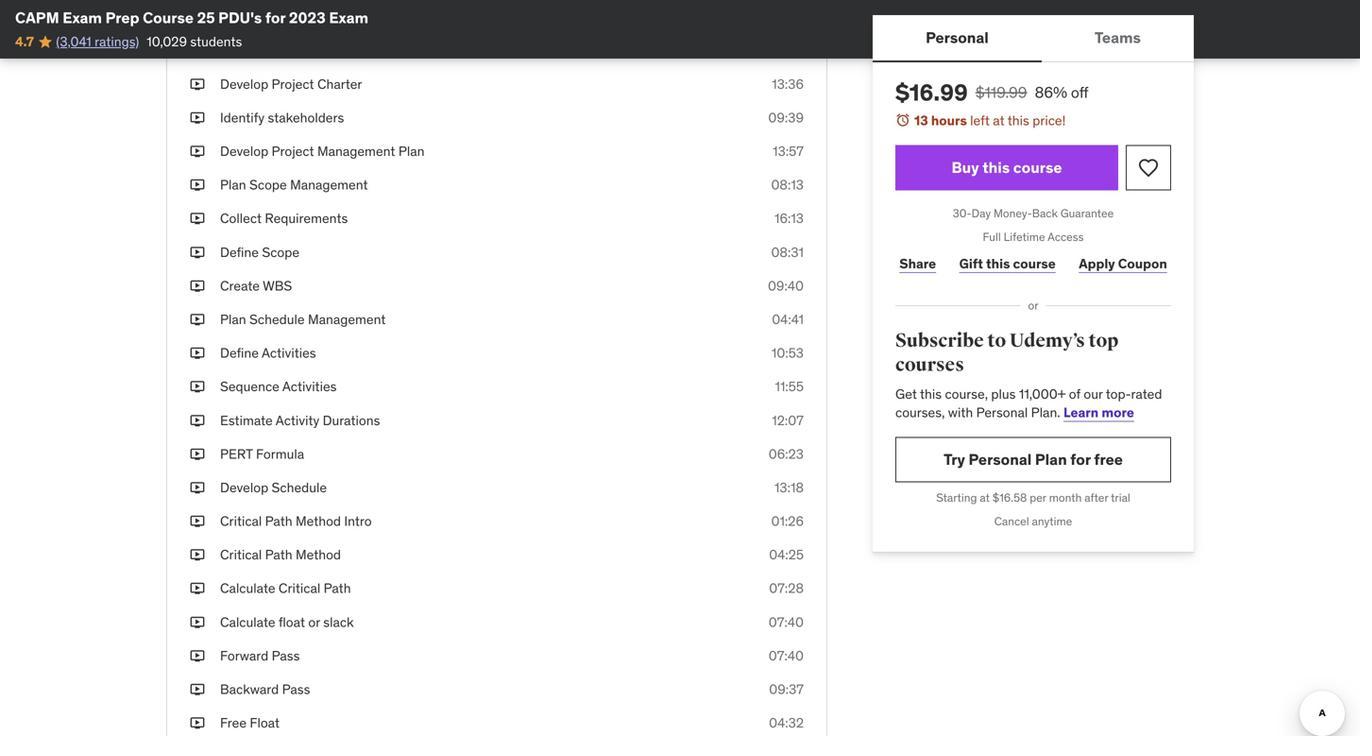 Task type: vqa. For each thing, say whether or not it's contained in the screenshot.
"2019"
no



Task type: locate. For each thing, give the bounding box(es) containing it.
plus
[[992, 385, 1016, 402]]

personal up $16.99
[[926, 28, 989, 47]]

2 exam from the left
[[329, 8, 369, 27]]

2 define from the top
[[220, 345, 259, 362]]

develop for develop project charter
[[220, 75, 269, 92]]

4 xsmall image from the top
[[190, 378, 205, 396]]

activities up estimate activity durations
[[282, 378, 337, 395]]

0 vertical spatial method
[[296, 513, 341, 530]]

method for critical path method intro
[[296, 513, 341, 530]]

learn
[[1064, 404, 1099, 421]]

scope
[[250, 176, 287, 193], [262, 244, 300, 261]]

schedule
[[250, 311, 305, 328], [272, 479, 327, 496]]

charter
[[317, 75, 362, 92]]

buy this course
[[952, 158, 1063, 177]]

0 vertical spatial project
[[272, 75, 314, 92]]

slack
[[323, 614, 354, 631]]

pass down calculate float or slack
[[272, 647, 300, 664]]

0 vertical spatial develop
[[220, 75, 269, 92]]

define for define scope
[[220, 244, 259, 261]]

course
[[1014, 158, 1063, 177], [1014, 255, 1056, 272]]

critical up float
[[279, 580, 321, 597]]

exam up '(3,041' on the left top of page
[[63, 8, 102, 27]]

xsmall image for define scope
[[190, 243, 205, 262]]

critical up calculate critical path
[[220, 546, 262, 563]]

xsmall image for define activities
[[190, 344, 205, 363]]

estimate
[[220, 412, 273, 429]]

0 vertical spatial for
[[265, 8, 286, 27]]

course down lifetime
[[1014, 255, 1056, 272]]

7 xsmall image from the top
[[190, 579, 205, 598]]

9 xsmall image from the top
[[190, 411, 205, 430]]

activity
[[276, 412, 320, 429]]

define up create
[[220, 244, 259, 261]]

0 vertical spatial path
[[265, 513, 293, 530]]

requirements
[[265, 210, 348, 227]]

develop down identify
[[220, 143, 269, 160]]

10,029 students
[[147, 33, 242, 50]]

method left intro
[[296, 513, 341, 530]]

udemy's
[[1010, 329, 1086, 352]]

exam
[[63, 8, 102, 27], [329, 8, 369, 27]]

at right "left"
[[993, 112, 1005, 129]]

this right buy
[[983, 158, 1010, 177]]

plan schedule management
[[220, 311, 386, 328]]

0 vertical spatial define
[[220, 244, 259, 261]]

07:40 up 09:37
[[769, 647, 804, 664]]

management down stakeholders
[[317, 143, 395, 160]]

0 horizontal spatial for
[[265, 8, 286, 27]]

pdu's
[[218, 8, 262, 27]]

1 horizontal spatial exam
[[329, 8, 369, 27]]

create
[[220, 277, 260, 294]]

tab list
[[873, 15, 1194, 62]]

method
[[296, 513, 341, 530], [296, 546, 341, 563]]

xsmall image for identify stakeholders
[[190, 109, 205, 127]]

float
[[250, 715, 280, 732]]

of
[[1070, 385, 1081, 402]]

30-day money-back guarantee full lifetime access
[[953, 206, 1114, 244]]

1 course from the top
[[1014, 158, 1063, 177]]

0 vertical spatial personal
[[926, 28, 989, 47]]

01:26
[[772, 513, 804, 530]]

schedule for develop
[[272, 479, 327, 496]]

day
[[972, 206, 991, 221]]

starting
[[937, 490, 978, 505]]

1 method from the top
[[296, 513, 341, 530]]

and
[[394, 8, 416, 25]]

1 vertical spatial define
[[220, 345, 259, 362]]

07:40 down 07:28
[[769, 614, 804, 631]]

2 develop from the top
[[220, 143, 269, 160]]

1 vertical spatial management
[[290, 176, 368, 193]]

0 horizontal spatial at
[[980, 490, 990, 505]]

11 xsmall image from the top
[[190, 479, 205, 497]]

xsmall image for critical path method
[[190, 546, 205, 564]]

plan.
[[1032, 404, 1061, 421]]

wbs
[[263, 277, 292, 294]]

2 xsmall image from the top
[[190, 142, 205, 161]]

subscribe
[[896, 329, 984, 352]]

wishlist image
[[1138, 156, 1160, 179]]

teams button
[[1042, 15, 1194, 60]]

learn more link
[[1064, 404, 1135, 421]]

1 vertical spatial schedule
[[272, 479, 327, 496]]

1 vertical spatial pass
[[282, 681, 310, 698]]

cancel
[[995, 514, 1030, 528]]

path up "slack"
[[324, 580, 351, 597]]

xsmall image
[[190, 8, 205, 26], [190, 142, 205, 161], [190, 310, 205, 329], [190, 378, 205, 396], [190, 512, 205, 531], [190, 546, 205, 564], [190, 579, 205, 598], [190, 613, 205, 632], [190, 647, 205, 665], [190, 714, 205, 733]]

calculate
[[220, 580, 276, 597], [220, 614, 276, 631]]

course inside button
[[1014, 158, 1063, 177]]

04:25
[[769, 546, 804, 563]]

2 xsmall image from the top
[[190, 75, 205, 93]]

1 vertical spatial 07:40
[[769, 647, 804, 664]]

1 project from the top
[[272, 75, 314, 92]]

7 xsmall image from the top
[[190, 277, 205, 295]]

critical down the develop schedule
[[220, 513, 262, 530]]

2 vertical spatial path
[[324, 580, 351, 597]]

0 vertical spatial activities
[[262, 345, 316, 362]]

management for scope
[[290, 176, 368, 193]]

09:37
[[769, 681, 804, 698]]

2 method from the top
[[296, 546, 341, 563]]

1 vertical spatial for
[[1071, 450, 1091, 469]]

1 vertical spatial or
[[308, 614, 320, 631]]

xsmall image for create wbs
[[190, 277, 205, 295]]

anytime
[[1032, 514, 1073, 528]]

plan
[[399, 143, 425, 160], [220, 176, 246, 193], [220, 311, 246, 328], [1036, 450, 1068, 469]]

8 xsmall image from the top
[[190, 344, 205, 363]]

for left free
[[1071, 450, 1091, 469]]

1 vertical spatial personal
[[977, 404, 1028, 421]]

xsmall image for calculate float or slack
[[190, 613, 205, 632]]

personal up $16.58
[[969, 450, 1032, 469]]

create wbs
[[220, 277, 292, 294]]

trial
[[1111, 490, 1131, 505]]

left
[[971, 112, 990, 129]]

define for define activities
[[220, 345, 259, 362]]

calculate down critical path method at the left
[[220, 580, 276, 597]]

management for schedule
[[308, 311, 386, 328]]

2 calculate from the top
[[220, 614, 276, 631]]

management down develop project management plan
[[290, 176, 368, 193]]

or
[[1029, 298, 1039, 313], [308, 614, 320, 631]]

1 xsmall image from the top
[[190, 8, 205, 26]]

0 vertical spatial or
[[1029, 298, 1039, 313]]

1 vertical spatial method
[[296, 546, 341, 563]]

ratings)
[[95, 33, 139, 50]]

develop
[[220, 75, 269, 92], [220, 143, 269, 160], [220, 479, 269, 496]]

1 horizontal spatial for
[[1071, 450, 1091, 469]]

1 vertical spatial project
[[272, 143, 314, 160]]

top-
[[1106, 385, 1132, 402]]

this up courses,
[[920, 385, 942, 402]]

schedule down wbs
[[250, 311, 305, 328]]

or right float
[[308, 614, 320, 631]]

this right gift
[[987, 255, 1011, 272]]

activities up sequence activities at left bottom
[[262, 345, 316, 362]]

0 vertical spatial pass
[[272, 647, 300, 664]]

01:32
[[772, 42, 804, 59]]

share
[[900, 255, 937, 272]]

$16.99 $119.99 86% off
[[896, 78, 1089, 107]]

1 vertical spatial course
[[1014, 255, 1056, 272]]

2 vertical spatial develop
[[220, 479, 269, 496]]

courses
[[896, 354, 965, 377]]

1 vertical spatial critical
[[220, 546, 262, 563]]

30-
[[953, 206, 972, 221]]

management up define activities
[[308, 311, 386, 328]]

0 vertical spatial critical
[[220, 513, 262, 530]]

develop down pert
[[220, 479, 269, 496]]

9 xsmall image from the top
[[190, 647, 205, 665]]

12:07
[[772, 412, 804, 429]]

exam right 2023
[[329, 8, 369, 27]]

at left $16.58
[[980, 490, 990, 505]]

3 xsmall image from the top
[[190, 310, 205, 329]]

full
[[983, 230, 1001, 244]]

xsmall image for estimate activity durations
[[190, 411, 205, 430]]

critical for critical path method
[[220, 546, 262, 563]]

3 develop from the top
[[220, 479, 269, 496]]

1 vertical spatial at
[[980, 490, 990, 505]]

scope for plan
[[250, 176, 287, 193]]

xsmall image for free float
[[190, 714, 205, 733]]

pass
[[272, 647, 300, 664], [282, 681, 310, 698]]

activities
[[262, 345, 316, 362], [282, 378, 337, 395]]

4 xsmall image from the top
[[190, 176, 205, 194]]

this for get
[[920, 385, 942, 402]]

project for management
[[272, 143, 314, 160]]

project
[[272, 75, 314, 92], [272, 143, 314, 160]]

0 vertical spatial course
[[1014, 158, 1063, 177]]

12 xsmall image from the top
[[190, 680, 205, 699]]

xsmall image
[[190, 41, 205, 60], [190, 75, 205, 93], [190, 109, 205, 127], [190, 176, 205, 194], [190, 210, 205, 228], [190, 243, 205, 262], [190, 277, 205, 295], [190, 344, 205, 363], [190, 411, 205, 430], [190, 445, 205, 463], [190, 479, 205, 497], [190, 680, 205, 699]]

this inside button
[[983, 158, 1010, 177]]

1 vertical spatial calculate
[[220, 614, 276, 631]]

course up back
[[1014, 158, 1063, 177]]

09:40
[[768, 277, 804, 294]]

pass right 'backward'
[[282, 681, 310, 698]]

try
[[944, 450, 966, 469]]

develop down "updates"
[[220, 75, 269, 92]]

1 vertical spatial scope
[[262, 244, 300, 261]]

intro
[[344, 513, 372, 530]]

scope up collect requirements
[[250, 176, 287, 193]]

method down 'critical path method intro'
[[296, 546, 341, 563]]

xsmall image for develop project management plan
[[190, 142, 205, 161]]

xsmall image for backward pass
[[190, 680, 205, 699]]

performance
[[254, 8, 331, 25]]

at inside 'starting at $16.58 per month after trial cancel anytime'
[[980, 490, 990, 505]]

this for buy
[[983, 158, 1010, 177]]

define up sequence
[[220, 345, 259, 362]]

schedule up 'critical path method intro'
[[272, 479, 327, 496]]

project up plan scope management
[[272, 143, 314, 160]]

subscribe to udemy's top courses
[[896, 329, 1119, 377]]

define
[[220, 244, 259, 261], [220, 345, 259, 362]]

0 horizontal spatial exam
[[63, 8, 102, 27]]

path for critical path method
[[265, 546, 293, 563]]

critical path method
[[220, 546, 341, 563]]

0 vertical spatial calculate
[[220, 580, 276, 597]]

report
[[419, 8, 456, 25]]

1 define from the top
[[220, 244, 259, 261]]

path up calculate critical path
[[265, 546, 293, 563]]

2 course from the top
[[1014, 255, 1056, 272]]

$16.58
[[993, 490, 1028, 505]]

personal
[[926, 28, 989, 47], [977, 404, 1028, 421], [969, 450, 1032, 469]]

5 xsmall image from the top
[[190, 210, 205, 228]]

0 vertical spatial management
[[317, 143, 395, 160]]

calculate up forward
[[220, 614, 276, 631]]

0 vertical spatial scope
[[250, 176, 287, 193]]

0 horizontal spatial or
[[308, 614, 320, 631]]

pass for forward pass
[[272, 647, 300, 664]]

for left 2023
[[265, 8, 286, 27]]

6 xsmall image from the top
[[190, 243, 205, 262]]

path up critical path method at the left
[[265, 513, 293, 530]]

5 xsmall image from the top
[[190, 512, 205, 531]]

scope down collect requirements
[[262, 244, 300, 261]]

info
[[368, 8, 391, 25]]

6 xsmall image from the top
[[190, 546, 205, 564]]

this inside the get this course, plus 11,000+ of our top-rated courses, with personal plan.
[[920, 385, 942, 402]]

course
[[143, 8, 194, 27]]

1 develop from the top
[[220, 75, 269, 92]]

0 vertical spatial schedule
[[250, 311, 305, 328]]

4.7
[[15, 33, 34, 50]]

11:55
[[775, 378, 804, 395]]

10 xsmall image from the top
[[190, 714, 205, 733]]

project up identify stakeholders
[[272, 75, 314, 92]]

0 vertical spatial 07:40
[[769, 614, 804, 631]]

coupon
[[1119, 255, 1168, 272]]

1 calculate from the top
[[220, 580, 276, 597]]

estimate activity durations
[[220, 412, 380, 429]]

16:13
[[775, 210, 804, 227]]

2 vertical spatial management
[[308, 311, 386, 328]]

1 vertical spatial activities
[[282, 378, 337, 395]]

10:53
[[772, 345, 804, 362]]

1 xsmall image from the top
[[190, 41, 205, 60]]

backward pass
[[220, 681, 310, 698]]

3 xsmall image from the top
[[190, 109, 205, 127]]

(3,041
[[56, 33, 91, 50]]

1 horizontal spatial at
[[993, 112, 1005, 129]]

11,000+
[[1019, 385, 1066, 402]]

to
[[988, 329, 1007, 352]]

8 xsmall image from the top
[[190, 613, 205, 632]]

10 xsmall image from the top
[[190, 445, 205, 463]]

2 project from the top
[[272, 143, 314, 160]]

personal down the plus
[[977, 404, 1028, 421]]

1 vertical spatial path
[[265, 546, 293, 563]]

13
[[915, 112, 929, 129]]

1 vertical spatial develop
[[220, 143, 269, 160]]

or up udemy's
[[1029, 298, 1039, 313]]

personal inside the get this course, plus 11,000+ of our top-rated courses, with personal plan.
[[977, 404, 1028, 421]]



Task type: describe. For each thing, give the bounding box(es) containing it.
pass for backward pass
[[282, 681, 310, 698]]

xsmall image for forward pass
[[190, 647, 205, 665]]

2023
[[289, 8, 326, 27]]

project for charter
[[272, 75, 314, 92]]

xsmall image for critical path method intro
[[190, 512, 205, 531]]

sequence activities
[[220, 378, 337, 395]]

calculate for calculate critical path
[[220, 580, 276, 597]]

management for project
[[317, 143, 395, 160]]

learn more
[[1064, 404, 1135, 421]]

xsmall image for updates
[[190, 41, 205, 60]]

float
[[279, 614, 305, 631]]

capm
[[15, 8, 59, 27]]

develop schedule
[[220, 479, 327, 496]]

work
[[220, 8, 251, 25]]

04:41
[[772, 311, 804, 328]]

after
[[1085, 490, 1109, 505]]

tab list containing personal
[[873, 15, 1194, 62]]

xsmall image for calculate critical path
[[190, 579, 205, 598]]

more
[[1102, 404, 1135, 421]]

gift this course link
[[956, 245, 1060, 283]]

try personal plan for free
[[944, 450, 1123, 469]]

course for buy this course
[[1014, 158, 1063, 177]]

xsmall image for plan scope management
[[190, 176, 205, 194]]

with
[[949, 404, 974, 421]]

activities for define activities
[[262, 345, 316, 362]]

2 vertical spatial critical
[[279, 580, 321, 597]]

develop project charter
[[220, 75, 362, 92]]

back
[[1033, 206, 1058, 221]]

plan scope management
[[220, 176, 368, 193]]

rated
[[1132, 385, 1163, 402]]

alarm image
[[896, 112, 911, 128]]

critical path method intro
[[220, 513, 372, 530]]

month
[[1050, 490, 1082, 505]]

per
[[1030, 490, 1047, 505]]

activities for sequence activities
[[282, 378, 337, 395]]

stakeholders
[[268, 109, 344, 126]]

xsmall image for plan schedule management
[[190, 310, 205, 329]]

work performance data, info and report
[[220, 8, 456, 25]]

xsmall image for develop project charter
[[190, 75, 205, 93]]

our
[[1084, 385, 1103, 402]]

money-
[[994, 206, 1033, 221]]

13:36
[[772, 75, 804, 92]]

get
[[896, 385, 917, 402]]

guarantee
[[1061, 206, 1114, 221]]

pert formula
[[220, 445, 304, 462]]

07:28
[[769, 580, 804, 597]]

25
[[197, 8, 215, 27]]

xsmall image for develop schedule
[[190, 479, 205, 497]]

define activities
[[220, 345, 316, 362]]

xsmall image for sequence activities
[[190, 378, 205, 396]]

04:32
[[769, 715, 804, 732]]

0 vertical spatial at
[[993, 112, 1005, 129]]

08:31
[[772, 244, 804, 261]]

13:18
[[775, 479, 804, 496]]

calculate for calculate float or slack
[[220, 614, 276, 631]]

scope for define
[[262, 244, 300, 261]]

prep
[[105, 8, 139, 27]]

1 horizontal spatial or
[[1029, 298, 1039, 313]]

apply coupon button
[[1075, 245, 1172, 283]]

backward
[[220, 681, 279, 698]]

path for critical path method intro
[[265, 513, 293, 530]]

develop for develop schedule
[[220, 479, 269, 496]]

$119.99
[[976, 83, 1028, 102]]

xsmall image for collect requirements
[[190, 210, 205, 228]]

this for gift
[[987, 255, 1011, 272]]

06:23
[[769, 445, 804, 462]]

share button
[[896, 245, 941, 283]]

updates
[[220, 42, 270, 59]]

durations
[[323, 412, 380, 429]]

course for gift this course
[[1014, 255, 1056, 272]]

apply coupon
[[1079, 255, 1168, 272]]

buy
[[952, 158, 980, 177]]

sequence
[[220, 378, 280, 395]]

xsmall image for pert formula
[[190, 445, 205, 463]]

10,029
[[147, 33, 187, 50]]

calculate critical path
[[220, 580, 351, 597]]

lifetime
[[1004, 230, 1046, 244]]

pert
[[220, 445, 253, 462]]

collect requirements
[[220, 210, 348, 227]]

data,
[[334, 8, 365, 25]]

identify stakeholders
[[220, 109, 344, 126]]

free
[[1095, 450, 1123, 469]]

develop project management plan
[[220, 143, 425, 160]]

13:57
[[773, 143, 804, 160]]

this left price! at the top right of page
[[1008, 112, 1030, 129]]

collect
[[220, 210, 262, 227]]

schedule for plan
[[250, 311, 305, 328]]

forward
[[220, 647, 269, 664]]

try personal plan for free link
[[896, 437, 1172, 482]]

forward pass
[[220, 647, 300, 664]]

teams
[[1095, 28, 1141, 47]]

identify
[[220, 109, 265, 126]]

starting at $16.58 per month after trial cancel anytime
[[937, 490, 1131, 528]]

2 07:40 from the top
[[769, 647, 804, 664]]

critical for critical path method intro
[[220, 513, 262, 530]]

capm exam prep course 25 pdu's for 2023 exam
[[15, 8, 369, 27]]

courses,
[[896, 404, 945, 421]]

calculate float or slack
[[220, 614, 354, 631]]

hours
[[932, 112, 967, 129]]

off
[[1071, 83, 1089, 102]]

formula
[[256, 445, 304, 462]]

develop for develop project management plan
[[220, 143, 269, 160]]

1 exam from the left
[[63, 8, 102, 27]]

personal inside button
[[926, 28, 989, 47]]

1 07:40 from the top
[[769, 614, 804, 631]]

buy this course button
[[896, 145, 1119, 190]]

2 vertical spatial personal
[[969, 450, 1032, 469]]

$16.99
[[896, 78, 968, 107]]

method for critical path method
[[296, 546, 341, 563]]



